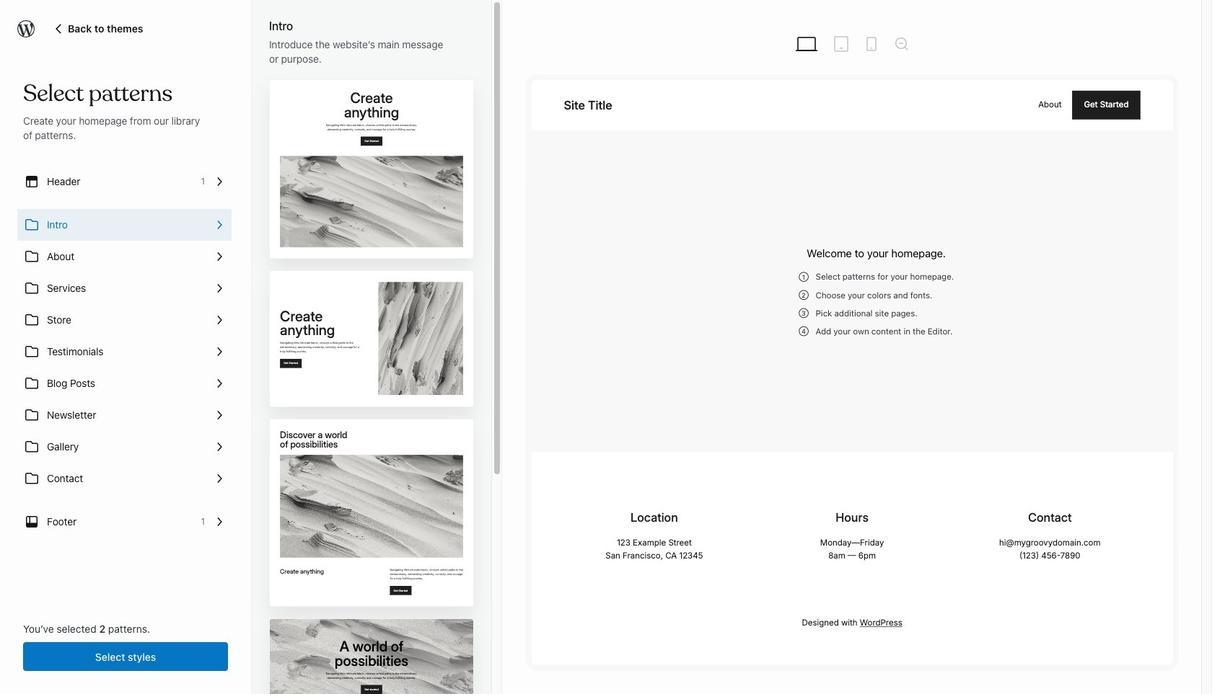 Task type: describe. For each thing, give the bounding box(es) containing it.
desktop image
[[793, 31, 819, 57]]

phone image
[[863, 35, 880, 53]]

intro: two column with content and image image
[[270, 272, 318, 303]]

tablet image
[[832, 35, 850, 53]]

intro: heading with image and two columns below image
[[270, 420, 318, 464]]



Task type: locate. For each thing, give the bounding box(es) containing it.
block patterns list box
[[269, 79, 474, 695]]

list
[[17, 166, 232, 538]]

intro: centered content with image below image
[[270, 80, 318, 122]]

intro: fullwidth content with background image image
[[270, 620, 318, 642]]

list item
[[17, 209, 232, 241]]

zoom out 50% image
[[893, 35, 910, 53]]



Task type: vqa. For each thing, say whether or not it's contained in the screenshot.
IMG to the bottom
no



